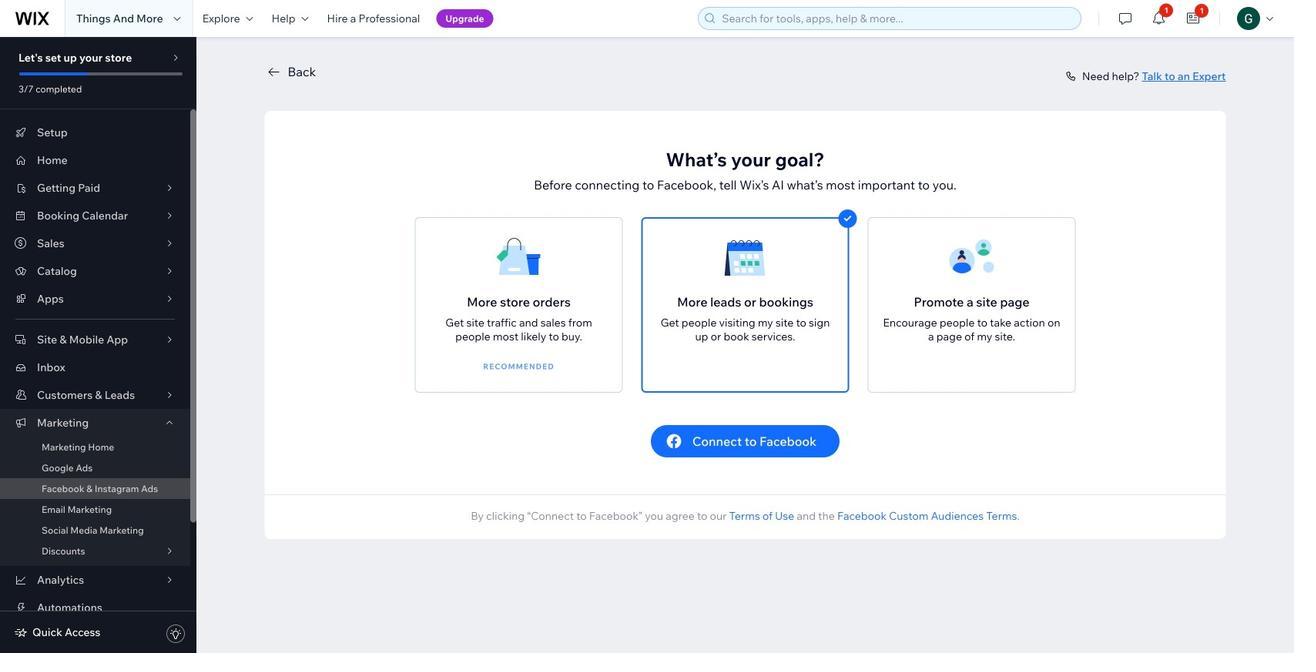 Task type: locate. For each thing, give the bounding box(es) containing it.
sidebar element
[[0, 37, 196, 653]]

2 ad goal image from the left
[[722, 234, 768, 280]]

ad goal image
[[496, 234, 542, 280], [722, 234, 768, 280], [949, 234, 995, 280]]

1 horizontal spatial ad goal image
[[722, 234, 768, 280]]

2 horizontal spatial ad goal image
[[949, 234, 995, 280]]

0 horizontal spatial ad goal image
[[496, 234, 542, 280]]



Task type: vqa. For each thing, say whether or not it's contained in the screenshot.
Search for tools, apps, help & more... field
yes



Task type: describe. For each thing, give the bounding box(es) containing it.
1 ad goal image from the left
[[496, 234, 542, 280]]

3 ad goal image from the left
[[949, 234, 995, 280]]

Search for tools, apps, help & more... field
[[717, 8, 1076, 29]]



